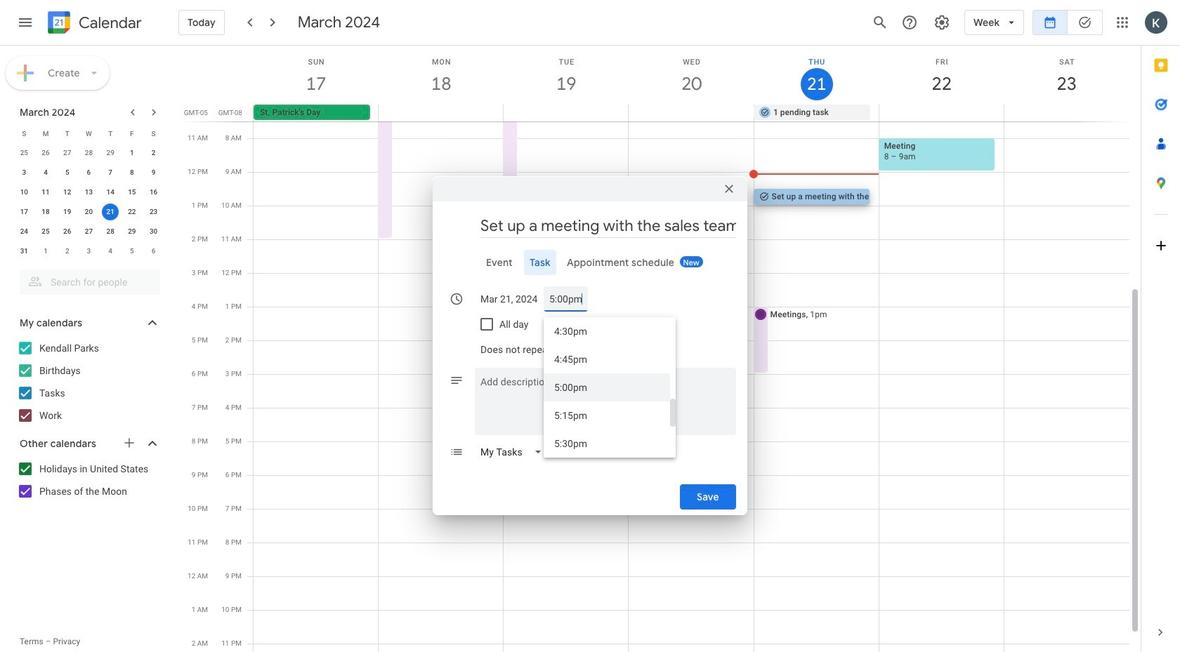 Task type: locate. For each thing, give the bounding box(es) containing it.
april 3 element
[[80, 243, 97, 260]]

11 element
[[37, 184, 54, 201]]

heading
[[76, 14, 142, 31]]

28 element
[[102, 223, 119, 240]]

20 element
[[80, 204, 97, 221]]

grid
[[180, 46, 1141, 653]]

12 element
[[59, 184, 76, 201]]

tab list
[[1142, 46, 1181, 614], [444, 250, 736, 275]]

4 option from the top
[[544, 402, 670, 430]]

27 element
[[80, 223, 97, 240]]

17 element
[[16, 204, 33, 221]]

cell
[[379, 105, 504, 122], [504, 105, 629, 122], [629, 105, 754, 122], [879, 105, 1004, 122], [1004, 105, 1129, 122], [100, 202, 121, 222]]

row
[[247, 105, 1141, 122], [13, 124, 164, 143], [13, 143, 164, 163], [13, 163, 164, 183], [13, 183, 164, 202], [13, 202, 164, 222], [13, 222, 164, 242], [13, 242, 164, 261]]

Add description text field
[[475, 374, 736, 424]]

29 element
[[124, 223, 140, 240]]

3 option from the top
[[544, 374, 670, 402]]

16 element
[[145, 184, 162, 201]]

Add title text field
[[481, 216, 736, 237]]

31 element
[[16, 243, 33, 260]]

15 element
[[124, 184, 140, 201]]

Start date text field
[[481, 287, 538, 312]]

21, today element
[[102, 204, 119, 221]]

april 6 element
[[145, 243, 162, 260]]

4 element
[[37, 164, 54, 181]]

april 1 element
[[37, 243, 54, 260]]

13 element
[[80, 184, 97, 201]]

None search field
[[0, 264, 174, 295]]

other calendars list
[[3, 458, 174, 503]]

april 4 element
[[102, 243, 119, 260]]

cell inside march 2024 grid
[[100, 202, 121, 222]]

25 element
[[37, 223, 54, 240]]

option
[[544, 318, 670, 346], [544, 346, 670, 374], [544, 374, 670, 402], [544, 402, 670, 430], [544, 430, 670, 458]]

6 element
[[80, 164, 97, 181]]

row group
[[13, 143, 164, 261]]

30 element
[[145, 223, 162, 240]]

19 element
[[59, 204, 76, 221]]

10 element
[[16, 184, 33, 201]]

7 element
[[102, 164, 119, 181]]

add other calendars image
[[122, 436, 136, 450]]

None field
[[475, 337, 582, 363], [475, 440, 554, 465], [475, 337, 582, 363], [475, 440, 554, 465]]



Task type: vqa. For each thing, say whether or not it's contained in the screenshot.
Description text field
no



Task type: describe. For each thing, give the bounding box(es) containing it.
april 5 element
[[124, 243, 140, 260]]

23 element
[[145, 204, 162, 221]]

february 29 element
[[102, 145, 119, 162]]

5 option from the top
[[544, 430, 670, 458]]

february 28 element
[[80, 145, 97, 162]]

22 element
[[124, 204, 140, 221]]

february 25 element
[[16, 145, 33, 162]]

1 element
[[124, 145, 140, 162]]

february 27 element
[[59, 145, 76, 162]]

2 element
[[145, 145, 162, 162]]

1 horizontal spatial tab list
[[1142, 46, 1181, 614]]

14 element
[[102, 184, 119, 201]]

heading inside the calendar element
[[76, 14, 142, 31]]

april 2 element
[[59, 243, 76, 260]]

26 element
[[59, 223, 76, 240]]

settings menu image
[[934, 14, 951, 31]]

18 element
[[37, 204, 54, 221]]

Search for people text field
[[28, 270, 152, 295]]

start time list box
[[544, 318, 676, 458]]

march 2024 grid
[[13, 124, 164, 261]]

new element
[[680, 257, 703, 268]]

2 option from the top
[[544, 346, 670, 374]]

calendar element
[[45, 8, 142, 39]]

8 element
[[124, 164, 140, 181]]

5 element
[[59, 164, 76, 181]]

1 option from the top
[[544, 318, 670, 346]]

0 horizontal spatial tab list
[[444, 250, 736, 275]]

Start time text field
[[550, 287, 583, 312]]

9 element
[[145, 164, 162, 181]]

3 element
[[16, 164, 33, 181]]

february 26 element
[[37, 145, 54, 162]]

my calendars list
[[3, 337, 174, 427]]

24 element
[[16, 223, 33, 240]]

main drawer image
[[17, 14, 34, 31]]



